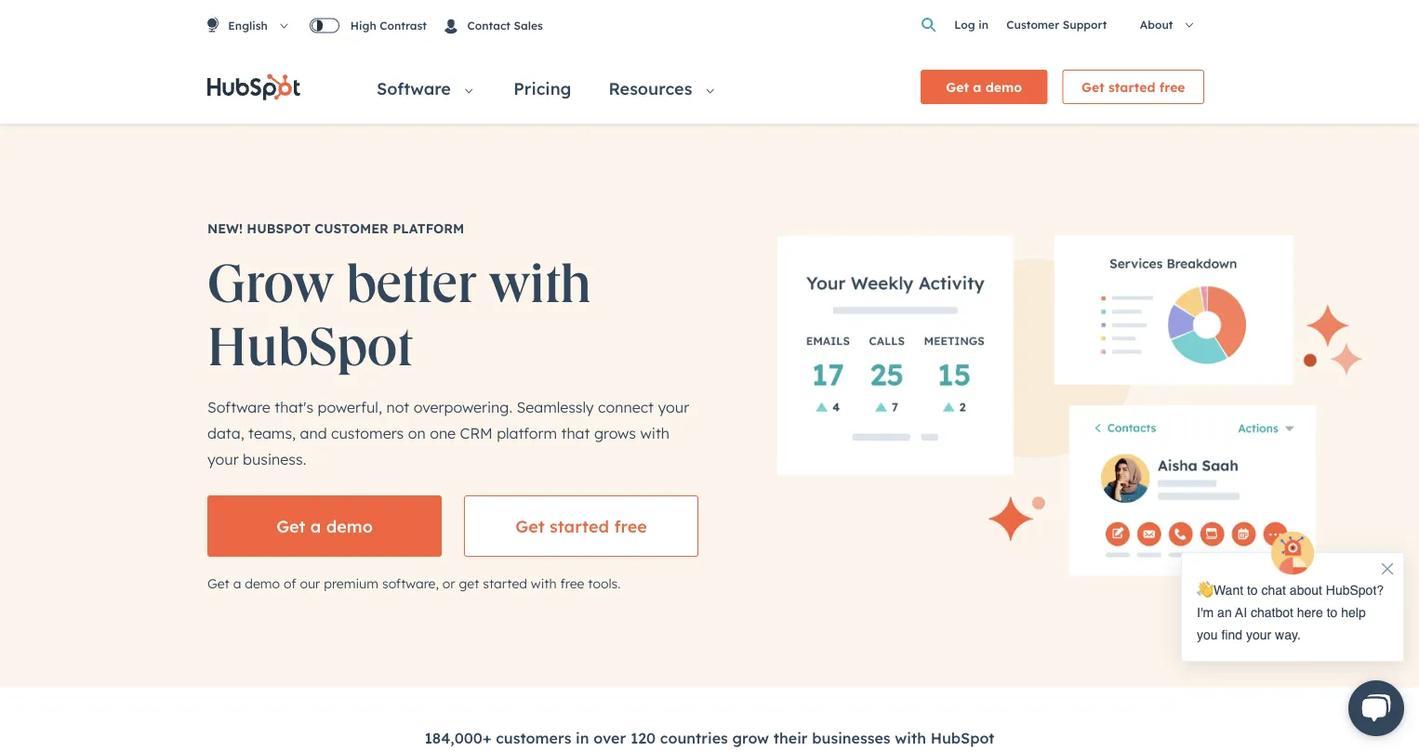 Task type: describe. For each thing, give the bounding box(es) containing it.
with inside software that's powerful, not overpowering. seamlessly connect your data, teams, and customers on one crm platform that grows with your business.
[[640, 423, 670, 442]]

about
[[1140, 18, 1176, 32]]

0 vertical spatial get a demo link
[[920, 70, 1048, 104]]

2 vertical spatial free
[[560, 575, 584, 591]]

data,
[[207, 423, 244, 442]]

grow better with hubspot
[[207, 248, 604, 383]]

1 vertical spatial your
[[207, 449, 239, 468]]

high contrast
[[350, 18, 427, 32]]

their
[[774, 729, 808, 747]]

1 vertical spatial in
[[576, 729, 589, 747]]

customers inside software that's powerful, not overpowering. seamlessly connect your data, teams, and customers on one crm platform that grows with your business.
[[331, 423, 404, 442]]

get started free for the get started free link for the left the get a demo link
[[515, 516, 647, 536]]

platform
[[497, 423, 557, 442]]

software for software that's powerful, not overpowering. seamlessly connect your data, teams, and customers on one crm platform that grows with your business.
[[207, 397, 270, 416]]

better
[[346, 248, 477, 320]]

software,
[[382, 575, 439, 591]]

tools.
[[588, 575, 621, 591]]

pricing
[[514, 78, 571, 99]]

customer
[[315, 220, 389, 236]]

hubspot
[[247, 220, 311, 236]]

one
[[430, 423, 456, 442]]

high contrast button
[[309, 18, 427, 33]]

contrast
[[380, 18, 427, 32]]

log in
[[954, 18, 989, 32]]

184,000+
[[424, 729, 491, 747]]

our
[[300, 575, 320, 591]]

customer support link
[[1007, 18, 1107, 32]]

not
[[386, 397, 409, 416]]

with inside 'grow better with hubspot'
[[489, 248, 592, 320]]

hubspot image
[[207, 73, 300, 101]]

teams,
[[248, 423, 296, 442]]

english button
[[207, 0, 306, 50]]

2 vertical spatial started
[[483, 575, 527, 591]]

about button
[[1125, 8, 1212, 43]]

0 vertical spatial demo
[[985, 79, 1022, 95]]

contact sales
[[464, 18, 543, 32]]

1 horizontal spatial in
[[978, 18, 989, 32]]

of
[[284, 575, 296, 591]]

get started free link for the topmost the get a demo link
[[1063, 70, 1204, 104]]

software that's powerful, not overpowering. seamlessly connect your data, teams, and customers on one crm platform that grows with your business.
[[207, 397, 689, 468]]

resources
[[609, 78, 697, 99]]

software button
[[354, 50, 491, 124]]

countries
[[660, 729, 728, 747]]

184,000+ customers in over 120 countries grow their businesses with hubspot
[[424, 729, 995, 747]]

premium
[[324, 575, 379, 591]]

connect
[[598, 397, 654, 416]]

get started free link for the left the get a demo link
[[464, 496, 698, 557]]

or
[[443, 575, 455, 591]]

get a demo of our premium software, or get started with free tools.
[[207, 575, 621, 591]]

started for the left the get a demo link
[[550, 516, 609, 536]]

started for the topmost the get a demo link
[[1109, 79, 1156, 95]]

0 horizontal spatial get a demo link
[[207, 496, 442, 557]]

120
[[630, 729, 656, 747]]

business.
[[243, 449, 306, 468]]

0 horizontal spatial a
[[233, 575, 241, 591]]

seamlessly
[[517, 397, 594, 416]]

new!
[[207, 220, 243, 236]]

contact sales link
[[430, 4, 558, 46]]

grows
[[594, 423, 636, 442]]

1 horizontal spatial demo
[[326, 516, 373, 536]]

support
[[1063, 18, 1107, 32]]

new! hubspot customer platform
[[207, 220, 464, 236]]

view of a hubspot user's weekly email, calling, and meeting activity, a contact record, and a customer service report in their hubspot crm platform image
[[777, 235, 1362, 576]]

that's
[[275, 397, 314, 416]]



Task type: locate. For each thing, give the bounding box(es) containing it.
on
[[408, 423, 426, 442]]

a left of
[[233, 575, 241, 591]]

0 horizontal spatial get a demo
[[276, 516, 373, 536]]

businesses
[[812, 729, 891, 747]]

chat widget region
[[1162, 530, 1419, 751]]

demo left of
[[245, 575, 280, 591]]

hubspot
[[207, 311, 412, 383], [931, 729, 995, 747]]

get a demo down log in link
[[946, 79, 1022, 95]]

get started free
[[1082, 79, 1185, 95], [515, 516, 647, 536]]

1 horizontal spatial get started free
[[1082, 79, 1185, 95]]

0 horizontal spatial get started free link
[[464, 496, 698, 557]]

get started free down about
[[1082, 79, 1185, 95]]

1 horizontal spatial started
[[550, 516, 609, 536]]

get a demo up our
[[276, 516, 373, 536]]

powerful,
[[318, 397, 382, 416]]

started down about
[[1109, 79, 1156, 95]]

contact
[[467, 18, 511, 32]]

free for the topmost the get a demo link
[[1160, 79, 1185, 95]]

a down log in link
[[973, 79, 981, 95]]

and
[[300, 423, 327, 442]]

resources button
[[586, 50, 733, 124]]

0 horizontal spatial hubspot
[[207, 311, 412, 383]]

0 vertical spatial get started free link
[[1063, 70, 1204, 104]]

in
[[978, 18, 989, 32], [576, 729, 589, 747]]

software up data,
[[207, 397, 270, 416]]

in right log on the right top of page
[[978, 18, 989, 32]]

with
[[489, 248, 592, 320], [640, 423, 670, 442], [531, 575, 557, 591], [895, 729, 926, 747]]

1 vertical spatial demo
[[326, 516, 373, 536]]

get a demo link
[[920, 70, 1048, 104], [207, 496, 442, 557]]

get started free link
[[1063, 70, 1204, 104], [464, 496, 698, 557]]

2 horizontal spatial free
[[1160, 79, 1185, 95]]

free
[[1160, 79, 1185, 95], [614, 516, 647, 536], [560, 575, 584, 591]]

0 horizontal spatial demo
[[245, 575, 280, 591]]

1 horizontal spatial your
[[658, 397, 689, 416]]

over
[[594, 729, 626, 747]]

demo
[[985, 79, 1022, 95], [326, 516, 373, 536], [245, 575, 280, 591]]

0 vertical spatial get started free
[[1082, 79, 1185, 95]]

1 vertical spatial free
[[614, 516, 647, 536]]

grow
[[732, 729, 769, 747]]

software
[[377, 78, 456, 99], [207, 397, 270, 416]]

get
[[946, 79, 969, 95], [1082, 79, 1105, 95], [276, 516, 306, 536], [515, 516, 545, 536], [207, 575, 229, 591]]

0 vertical spatial your
[[658, 397, 689, 416]]

hubspot inside 'grow better with hubspot'
[[207, 311, 412, 383]]

get started free up tools.
[[515, 516, 647, 536]]

0 horizontal spatial get started free
[[515, 516, 647, 536]]

started right get
[[483, 575, 527, 591]]

high
[[350, 18, 376, 32]]

customers down powerful,
[[331, 423, 404, 442]]

english
[[225, 18, 268, 32]]

1 horizontal spatial a
[[310, 516, 321, 536]]

1 vertical spatial get a demo
[[276, 516, 373, 536]]

1 horizontal spatial get a demo link
[[920, 70, 1048, 104]]

demo down customer
[[985, 79, 1022, 95]]

a for the left the get a demo link
[[310, 516, 321, 536]]

free left tools.
[[560, 575, 584, 591]]

2 vertical spatial demo
[[245, 575, 280, 591]]

2 horizontal spatial a
[[973, 79, 981, 95]]

1 vertical spatial get a demo link
[[207, 496, 442, 557]]

get
[[459, 575, 479, 591]]

a up our
[[310, 516, 321, 536]]

2 horizontal spatial started
[[1109, 79, 1156, 95]]

0 vertical spatial get a demo
[[946, 79, 1022, 95]]

your right connect
[[658, 397, 689, 416]]

customers
[[331, 423, 404, 442], [496, 729, 571, 747]]

Search search field
[[918, 14, 951, 36]]

free down the about dropdown button
[[1160, 79, 1185, 95]]

0 horizontal spatial in
[[576, 729, 589, 747]]

started up tools.
[[550, 516, 609, 536]]

0 horizontal spatial software
[[207, 397, 270, 416]]

demo up 'premium'
[[326, 516, 373, 536]]

1 vertical spatial customers
[[496, 729, 571, 747]]

1 vertical spatial hubspot
[[931, 729, 995, 747]]

0 horizontal spatial started
[[483, 575, 527, 591]]

in left over at the bottom of the page
[[576, 729, 589, 747]]

get started free link up tools.
[[464, 496, 698, 557]]

pricing link
[[491, 50, 586, 124]]

that
[[561, 423, 590, 442]]

get a demo link up our
[[207, 496, 442, 557]]

1 horizontal spatial customers
[[496, 729, 571, 747]]

log in link
[[954, 15, 989, 35]]

a for the topmost the get a demo link
[[973, 79, 981, 95]]

crm
[[460, 423, 493, 442]]

0 vertical spatial customers
[[331, 423, 404, 442]]

customers right the 184,000+
[[496, 729, 571, 747]]

get a demo for the topmost the get a demo link
[[946, 79, 1022, 95]]

sales
[[514, 18, 543, 32]]

your
[[658, 397, 689, 416], [207, 449, 239, 468]]

0 vertical spatial hubspot
[[207, 311, 412, 383]]

software for software
[[377, 78, 456, 99]]

customer support
[[1007, 18, 1107, 32]]

1 horizontal spatial get a demo
[[946, 79, 1022, 95]]

0 horizontal spatial free
[[560, 575, 584, 591]]

get a demo link down log in link
[[920, 70, 1048, 104]]

1 vertical spatial software
[[207, 397, 270, 416]]

a
[[973, 79, 981, 95], [310, 516, 321, 536], [233, 575, 241, 591]]

0 vertical spatial a
[[973, 79, 981, 95]]

1 vertical spatial get started free
[[515, 516, 647, 536]]

customer
[[1007, 18, 1059, 32]]

get started free for the topmost the get a demo link's the get started free link
[[1082, 79, 1185, 95]]

0 vertical spatial free
[[1160, 79, 1185, 95]]

log
[[954, 18, 975, 32]]

0 vertical spatial software
[[377, 78, 456, 99]]

1 vertical spatial started
[[550, 516, 609, 536]]

platform
[[393, 220, 464, 236]]

0 horizontal spatial customers
[[331, 423, 404, 442]]

1 vertical spatial a
[[310, 516, 321, 536]]

0 horizontal spatial your
[[207, 449, 239, 468]]

get a demo for the left the get a demo link
[[276, 516, 373, 536]]

software down contrast
[[377, 78, 456, 99]]

1 horizontal spatial get started free link
[[1063, 70, 1204, 104]]

get a demo
[[946, 79, 1022, 95], [276, 516, 373, 536]]

software inside software that's powerful, not overpowering. seamlessly connect your data, teams, and customers on one crm platform that grows with your business.
[[207, 397, 270, 416]]

2 vertical spatial a
[[233, 575, 241, 591]]

your down data,
[[207, 449, 239, 468]]

free up tools.
[[614, 516, 647, 536]]

1 horizontal spatial software
[[377, 78, 456, 99]]

1 vertical spatial get started free link
[[464, 496, 698, 557]]

free for the left the get a demo link
[[614, 516, 647, 536]]

2 horizontal spatial demo
[[985, 79, 1022, 95]]

0 vertical spatial started
[[1109, 79, 1156, 95]]

0 vertical spatial in
[[978, 18, 989, 32]]

grow
[[207, 248, 334, 320]]

overpowering.
[[414, 397, 512, 416]]

started
[[1109, 79, 1156, 95], [550, 516, 609, 536], [483, 575, 527, 591]]

1 horizontal spatial hubspot
[[931, 729, 995, 747]]

software inside dropdown button
[[377, 78, 456, 99]]

get started free link down about
[[1063, 70, 1204, 104]]

1 horizontal spatial free
[[614, 516, 647, 536]]



Task type: vqa. For each thing, say whether or not it's contained in the screenshot.
right Get started free link
yes



